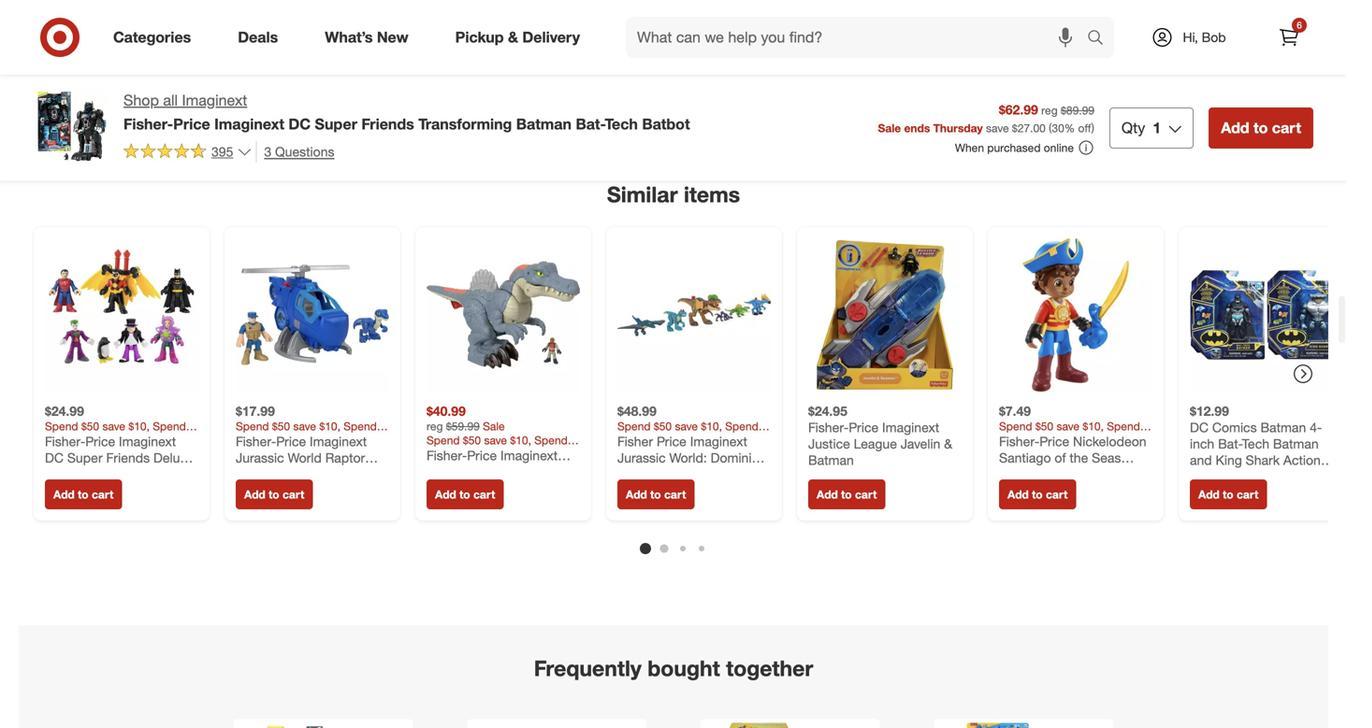 Task type: locate. For each thing, give the bounding box(es) containing it.
sponsored
[[1273, 148, 1329, 162]]

0 vertical spatial batman
[[516, 115, 572, 133]]

reg
[[1042, 103, 1058, 117], [427, 420, 443, 434]]

$
[[1012, 121, 1018, 135]]

fisher- down $17.99
[[236, 434, 276, 450]]

advertisement region
[[19, 37, 1329, 147]]

reg inside $40.99 reg $59.99 sale
[[427, 420, 443, 434]]

sale left "ends"
[[878, 121, 901, 135]]

1 vertical spatial &
[[944, 436, 953, 452]]

add to cart for the fisher price imaginext jurassic world: dominion dinosaur figure set 7pc - target exclusive image
[[626, 488, 686, 502]]

1 horizontal spatial price
[[276, 434, 306, 450]]

2 horizontal spatial fisher-
[[808, 420, 849, 436]]

to for fisher-price imaginext justice league javelin & batman image
[[841, 488, 852, 502]]

reg inside $62.99 reg $89.99 sale ends thursday save $ 27.00 ( 30 % off )
[[1042, 103, 1058, 117]]

exclusive
[[326, 466, 380, 483]]

when
[[955, 141, 984, 155]]

recon
[[236, 466, 274, 483]]

fisher- down shop at left top
[[124, 115, 173, 133]]

when purchased online
[[955, 141, 1074, 155]]

0 horizontal spatial sale
[[483, 420, 505, 434]]

transforming
[[418, 115, 512, 133]]

price inside $24.95 fisher-price imaginext justice league javelin & batman
[[849, 420, 879, 436]]

online
[[1044, 141, 1074, 155]]

cart
[[1272, 119, 1302, 137], [92, 488, 114, 502], [283, 488, 304, 502], [473, 488, 495, 502], [664, 488, 686, 502], [855, 488, 877, 502], [1046, 488, 1068, 502], [1237, 488, 1259, 502]]

add to cart button for fisher-price imaginext jurassic world ultra snap spinosaurus dinosaur image
[[427, 480, 504, 510]]

0 horizontal spatial price
[[173, 115, 210, 133]]

1 horizontal spatial &
[[944, 436, 953, 452]]

reg up (
[[1042, 103, 1058, 117]]

add down $12.99
[[1199, 488, 1220, 502]]

1
[[1153, 119, 1161, 137]]

fisher-price imaginext jurassic world raptor recon - target exclusive
[[236, 434, 380, 483]]

target
[[286, 466, 322, 483]]

$89.99
[[1061, 103, 1095, 117]]

1 horizontal spatial fisher-
[[236, 434, 276, 450]]

reg for $40.99
[[427, 420, 443, 434]]

1 horizontal spatial reg
[[1042, 103, 1058, 117]]

batman down the $24.95
[[808, 452, 854, 469]]

add for the fisher price imaginext jurassic world: dominion dinosaur figure set 7pc - target exclusive image
[[626, 488, 647, 502]]

to for the fisher price imaginext jurassic world: dominion dinosaur figure set 7pc - target exclusive image
[[650, 488, 661, 502]]

off
[[1078, 121, 1092, 135]]

together
[[726, 656, 813, 682]]

add for fisher-price imaginext jurassic world raptor recon - target exclusive image
[[244, 488, 266, 502]]

reg left the $59.99
[[427, 420, 443, 434]]

add to cart button
[[1209, 107, 1314, 149], [45, 480, 122, 510], [236, 480, 313, 510], [427, 480, 504, 510], [618, 480, 695, 510], [808, 480, 885, 510], [999, 480, 1076, 510], [1190, 480, 1267, 510]]

fisher-price imaginext jurassic world ultra snap spinosaurus dinosaur image
[[427, 238, 580, 392]]

to for fisher-price imaginext jurassic world ultra snap spinosaurus dinosaur image
[[460, 488, 470, 502]]

imaginext
[[182, 91, 247, 109], [214, 115, 284, 133], [882, 420, 940, 436], [310, 434, 367, 450]]

sale
[[878, 121, 901, 135], [483, 420, 505, 434]]

add to cart down $24.99
[[53, 488, 114, 502]]

add
[[1221, 119, 1250, 137], [53, 488, 75, 502], [244, 488, 266, 502], [435, 488, 456, 502], [626, 488, 647, 502], [817, 488, 838, 502], [1008, 488, 1029, 502], [1199, 488, 1220, 502]]

to
[[1254, 119, 1268, 137], [78, 488, 89, 502], [269, 488, 279, 502], [460, 488, 470, 502], [650, 488, 661, 502], [841, 488, 852, 502], [1032, 488, 1043, 502], [1223, 488, 1234, 502]]

add to cart button for fisher-price nickelodeon santiago of the seas light-up talking santiago figure image
[[999, 480, 1076, 510]]

what's new
[[325, 28, 409, 46]]

0 horizontal spatial reg
[[427, 420, 443, 434]]

batman left bat-
[[516, 115, 572, 133]]

price up 395 link
[[173, 115, 210, 133]]

0 horizontal spatial fisher-
[[124, 115, 173, 133]]

pickup & delivery
[[455, 28, 580, 46]]

cart for fisher-price imaginext jurassic world ultra snap spinosaurus dinosaur image
[[473, 488, 495, 502]]

$48.99
[[618, 403, 657, 420]]

deals
[[238, 28, 278, 46]]

league
[[854, 436, 897, 452]]

add down $24.99
[[53, 488, 75, 502]]

2 horizontal spatial price
[[849, 420, 879, 436]]

0 horizontal spatial &
[[508, 28, 518, 46]]

to for dc comics batman 4-inch bat-tech batman and king shark action figures with 6 mystery accessories, for kids aged 3 and up image
[[1223, 488, 1234, 502]]

1 vertical spatial batman
[[808, 452, 854, 469]]

friends
[[362, 115, 414, 133]]

raptor
[[325, 450, 365, 466]]

imaginext inside $24.95 fisher-price imaginext justice league javelin & batman
[[882, 420, 940, 436]]

1 vertical spatial reg
[[427, 420, 443, 434]]

1 vertical spatial sale
[[483, 420, 505, 434]]

imaginext up 3
[[214, 115, 284, 133]]

1 horizontal spatial batman
[[808, 452, 854, 469]]

0 vertical spatial sale
[[878, 121, 901, 135]]

add down recon
[[244, 488, 266, 502]]

add to cart for the fisher-price imaginext dc super friends deluxe figure pack (target exclusive) "image"
[[53, 488, 114, 502]]

add down $48.99
[[626, 488, 647, 502]]

items
[[684, 182, 740, 208]]

thursday
[[933, 121, 983, 135]]

imaginext right justice
[[882, 420, 940, 436]]

sale inside $40.99 reg $59.99 sale
[[483, 420, 505, 434]]

sale right the $59.99
[[483, 420, 505, 434]]

add to cart down - on the left bottom
[[244, 488, 304, 502]]

cart for the fisher-price imaginext dc super friends deluxe figure pack (target exclusive) "image"
[[92, 488, 114, 502]]

& right javelin
[[944, 436, 953, 452]]

add to cart down the $59.99
[[435, 488, 495, 502]]

region
[[19, 37, 1347, 729]]

3 questions link
[[256, 141, 334, 163]]

$40.99
[[427, 403, 466, 420]]

ends
[[904, 121, 930, 135]]

add down $7.49
[[1008, 488, 1029, 502]]

fisher- left 'league'
[[808, 420, 849, 436]]

$24.99
[[45, 403, 84, 420]]

395
[[211, 143, 233, 160]]

0 horizontal spatial batman
[[516, 115, 572, 133]]

& right "pickup"
[[508, 28, 518, 46]]

what's
[[325, 28, 373, 46]]

categories
[[113, 28, 191, 46]]

save
[[986, 121, 1009, 135]]

sale inside $62.99 reg $89.99 sale ends thursday save $ 27.00 ( 30 % off )
[[878, 121, 901, 135]]

imaginext right all
[[182, 91, 247, 109]]

price up - on the left bottom
[[276, 434, 306, 450]]

world
[[288, 450, 322, 466]]

add to cart button for dc comics batman 4-inch bat-tech batman and king shark action figures with 6 mystery accessories, for kids aged 3 and up image
[[1190, 480, 1267, 510]]

batman
[[516, 115, 572, 133], [808, 452, 854, 469]]

add right 1
[[1221, 119, 1250, 137]]

fisher-price imaginext dc super friends ultimate headquarters playset with batman figure image
[[727, 724, 854, 729]]

add to cart for fisher-price imaginext jurassic world ultra snap spinosaurus dinosaur image
[[435, 488, 495, 502]]

add to cart down $48.99
[[626, 488, 686, 502]]

1 horizontal spatial sale
[[878, 121, 901, 135]]

27.00
[[1018, 121, 1046, 135]]

price
[[173, 115, 210, 133], [849, 420, 879, 436], [276, 434, 306, 450]]

&
[[508, 28, 518, 46], [944, 436, 953, 452]]

add for the fisher-price imaginext dc super friends deluxe figure pack (target exclusive) "image"
[[53, 488, 75, 502]]

batman inside shop all imaginext fisher-price imaginext dc super friends transforming batman bat-tech batbot
[[516, 115, 572, 133]]

categories link
[[97, 17, 214, 58]]

add down the $59.99
[[435, 488, 456, 502]]

add to cart down justice
[[817, 488, 877, 502]]

fisher-
[[124, 115, 173, 133], [808, 420, 849, 436], [236, 434, 276, 450]]

search
[[1079, 30, 1124, 48]]

cart for dc comics batman 4-inch bat-tech batman and king shark action figures with 6 mystery accessories, for kids aged 3 and up image
[[1237, 488, 1259, 502]]

jurassic
[[236, 450, 284, 466]]

fisher price imaginext jurassic world: dominion dinosaur figure set 7pc - target exclusive image
[[618, 238, 771, 392]]

& inside $24.95 fisher-price imaginext justice league javelin & batman
[[944, 436, 953, 452]]

0 vertical spatial reg
[[1042, 103, 1058, 117]]

$24.95
[[808, 403, 848, 420]]

bought
[[648, 656, 720, 682]]

price right the $24.95
[[849, 420, 879, 436]]

add to cart down $12.99
[[1199, 488, 1259, 502]]

add to cart for fisher-price imaginext justice league javelin & batman image
[[817, 488, 877, 502]]

add to cart
[[1221, 119, 1302, 137], [53, 488, 114, 502], [244, 488, 304, 502], [435, 488, 495, 502], [626, 488, 686, 502], [817, 488, 877, 502], [1008, 488, 1068, 502], [1199, 488, 1259, 502]]

add to cart down $7.49
[[1008, 488, 1068, 502]]

imaginext up exclusive
[[310, 434, 367, 450]]

30
[[1052, 121, 1065, 135]]

add down justice
[[817, 488, 838, 502]]

$59.99
[[446, 420, 480, 434]]



Task type: vqa. For each thing, say whether or not it's contained in the screenshot.
OFFERS
no



Task type: describe. For each thing, give the bounding box(es) containing it.
add to cart for fisher-price nickelodeon santiago of the seas light-up talking santiago figure image
[[1008, 488, 1068, 502]]

fisher- inside shop all imaginext fisher-price imaginext dc super friends transforming batman bat-tech batbot
[[124, 115, 173, 133]]

pickup & delivery link
[[439, 17, 604, 58]]

frequently bought together
[[534, 656, 813, 682]]

$62.99 reg $89.99 sale ends thursday save $ 27.00 ( 30 % off )
[[878, 101, 1095, 135]]

questions
[[275, 143, 334, 160]]

add to cart button for the fisher price imaginext jurassic world: dominion dinosaur figure set 7pc - target exclusive image
[[618, 480, 695, 510]]

deals link
[[222, 17, 302, 58]]

cart for fisher-price imaginext jurassic world raptor recon - target exclusive image
[[283, 488, 304, 502]]

search button
[[1079, 17, 1124, 62]]

batbot
[[642, 115, 690, 133]]

fisher-price nickelodeon santiago of the seas light-up talking santiago figure image
[[999, 238, 1153, 392]]

what's new link
[[309, 17, 432, 58]]

add to cart button for fisher-price imaginext jurassic world raptor recon - target exclusive image
[[236, 480, 313, 510]]

)
[[1092, 121, 1095, 135]]

hi,
[[1183, 29, 1198, 45]]

all
[[163, 91, 178, 109]]

What can we help you find? suggestions appear below search field
[[626, 17, 1092, 58]]

add for fisher-price imaginext justice league javelin & batman image
[[817, 488, 838, 502]]

sale for $40.99
[[483, 420, 505, 434]]

fisher- inside $24.95 fisher-price imaginext justice league javelin & batman
[[808, 420, 849, 436]]

add to cart for dc comics batman 4-inch bat-tech batman and king shark action figures with 6 mystery accessories, for kids aged 3 and up image
[[1199, 488, 1259, 502]]

qty 1
[[1122, 119, 1161, 137]]

$24.95 fisher-price imaginext justice league javelin & batman
[[808, 403, 953, 469]]

frequently
[[534, 656, 642, 682]]

bat-
[[576, 115, 605, 133]]

$17.99
[[236, 403, 275, 420]]

to for the fisher-price imaginext dc super friends deluxe figure pack (target exclusive) "image"
[[78, 488, 89, 502]]

fisher-price imaginext dc super friends batman playset robo command center image
[[960, 724, 1087, 729]]

reg for $62.99
[[1042, 103, 1058, 117]]

cart for fisher-price nickelodeon santiago of the seas light-up talking santiago figure image
[[1046, 488, 1068, 502]]

add to cart button for the fisher-price imaginext dc super friends deluxe figure pack (target exclusive) "image"
[[45, 480, 122, 510]]

new
[[377, 28, 409, 46]]

6
[[1297, 19, 1302, 31]]

to for fisher-price nickelodeon santiago of the seas light-up talking santiago figure image
[[1032, 488, 1043, 502]]

$12.99 link
[[1190, 238, 1344, 469]]

cart for the fisher price imaginext jurassic world: dominion dinosaur figure set 7pc - target exclusive image
[[664, 488, 686, 502]]

shop all imaginext fisher-price imaginext dc super friends transforming batman bat-tech batbot
[[124, 91, 690, 133]]

fisher-price imaginext justice league javelin & batman image
[[808, 238, 962, 392]]

delivery
[[522, 28, 580, 46]]

fisher-price imaginext dc super friends deluxe figure pack (target exclusive) image
[[45, 238, 198, 392]]

fisher-price imaginext dc super friends transforming batman bat-tech batbot image
[[260, 724, 387, 729]]

image of fisher-price imaginext dc super friends transforming batman bat-tech batbot image
[[34, 90, 109, 165]]

fisher- inside fisher-price imaginext jurassic world raptor recon - target exclusive
[[236, 434, 276, 450]]

qty
[[1122, 119, 1146, 137]]

$24.99 link
[[45, 238, 198, 466]]

add to cart for fisher-price imaginext jurassic world raptor recon - target exclusive image
[[244, 488, 304, 502]]

region containing similar items
[[19, 37, 1347, 729]]

dc
[[289, 115, 311, 133]]

add for fisher-price imaginext jurassic world ultra snap spinosaurus dinosaur image
[[435, 488, 456, 502]]

$40.99 reg $59.99 sale
[[427, 403, 505, 434]]

$62.99
[[999, 101, 1038, 118]]

0 vertical spatial &
[[508, 28, 518, 46]]

justice
[[808, 436, 850, 452]]

price inside shop all imaginext fisher-price imaginext dc super friends transforming batman bat-tech batbot
[[173, 115, 210, 133]]

cart for fisher-price imaginext justice league javelin & batman image
[[855, 488, 877, 502]]

batman inside $24.95 fisher-price imaginext justice league javelin & batman
[[808, 452, 854, 469]]

add to cart up sponsored
[[1221, 119, 1302, 137]]

-
[[277, 466, 282, 483]]

to for fisher-price imaginext jurassic world raptor recon - target exclusive image
[[269, 488, 279, 502]]

add to cart button for fisher-price imaginext justice league javelin & batman image
[[808, 480, 885, 510]]

tech
[[605, 115, 638, 133]]

fisher-price imaginext jurassic world raptor recon - target exclusive image
[[236, 238, 389, 392]]

hi, bob
[[1183, 29, 1226, 45]]

$7.49 link
[[999, 238, 1153, 466]]

add for dc comics batman 4-inch bat-tech batman and king shark action figures with 6 mystery accessories, for kids aged 3 and up image
[[1199, 488, 1220, 502]]

shop
[[124, 91, 159, 109]]

imaginext inside fisher-price imaginext jurassic world raptor recon - target exclusive
[[310, 434, 367, 450]]

dc comics batman 4-inch bat-tech batman and king shark action figures with 6 mystery accessories, for kids aged 3 and up image
[[1190, 238, 1344, 392]]

$48.99 link
[[618, 238, 771, 466]]

%
[[1065, 121, 1075, 135]]

3
[[264, 143, 271, 160]]

javelin
[[901, 436, 941, 452]]

similar
[[607, 182, 678, 208]]

price inside fisher-price imaginext jurassic world raptor recon - target exclusive
[[276, 434, 306, 450]]

395 link
[[124, 141, 252, 164]]

sale for $62.99
[[878, 121, 901, 135]]

$12.99
[[1190, 403, 1229, 420]]

$7.49
[[999, 403, 1031, 420]]

super
[[315, 115, 357, 133]]

add for fisher-price nickelodeon santiago of the seas light-up talking santiago figure image
[[1008, 488, 1029, 502]]

purchased
[[987, 141, 1041, 155]]

6 link
[[1269, 17, 1310, 58]]

bob
[[1202, 29, 1226, 45]]

3 questions
[[264, 143, 334, 160]]

similar items
[[607, 182, 740, 208]]

pickup
[[455, 28, 504, 46]]

(
[[1049, 121, 1052, 135]]



